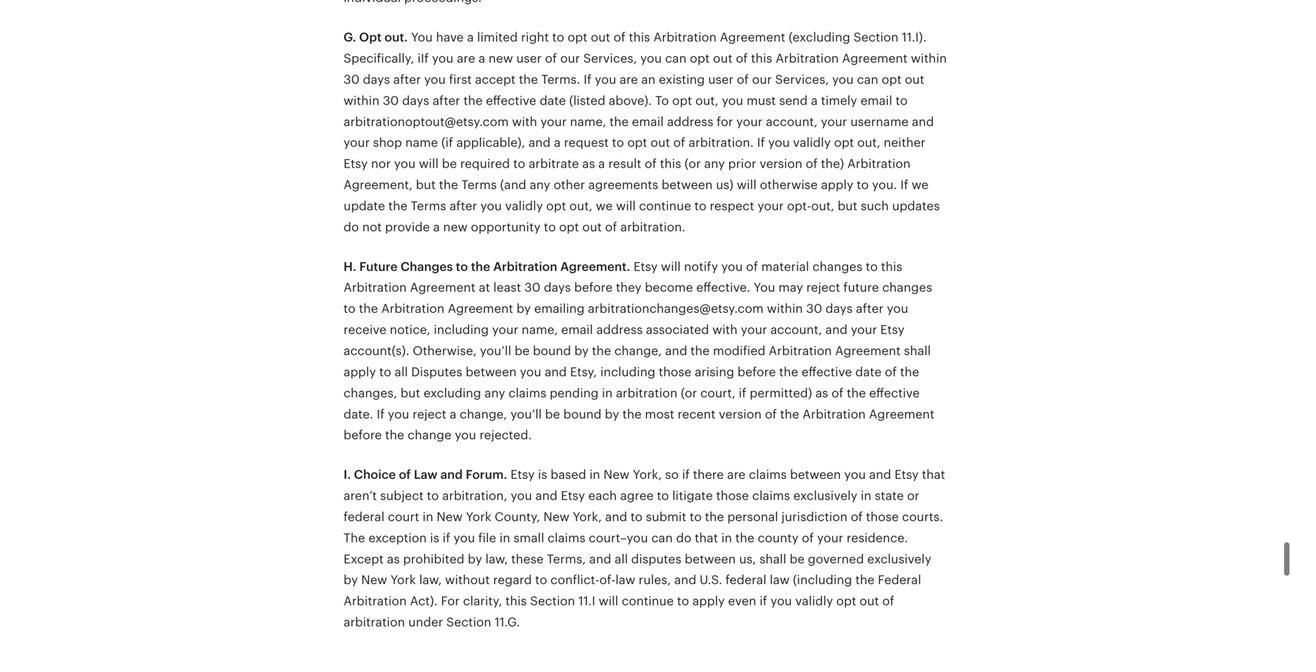 Task type: locate. For each thing, give the bounding box(es) containing it.
0 vertical spatial account,
[[766, 115, 818, 129]]

new down the except
[[361, 573, 387, 587]]

your inside etsy is based in new york, so if there are claims between you and etsy that aren't subject to arbitration, you and etsy each agree to litigate those claims exclusively in state or federal court in new york county, new york, and to submit to the personal jurisdiction of those courts. the exception is if you file in small claims court–you can do that in the county of your residence. except as prohibited by law, these terms, and all disputes between us, shall be governed exclusively by new york law, without regard to conflict-of-law rules, and u.s. federal law (including the federal arbitration act). for clarity, this section 11.i will continue to apply even if you validly opt out of arbitration under section 11.g.
[[818, 531, 844, 545]]

i.
[[344, 468, 351, 482]]

0 horizontal spatial is
[[430, 531, 440, 545]]

terms,
[[547, 552, 586, 566]]

arbitration left under
[[344, 616, 405, 629]]

1 horizontal spatial those
[[717, 489, 749, 503]]

address inside you have a limited right to opt out of this arbitration agreement (excluding section 11.i). specifically, iif you are a new user of our services, you can opt out of this arbitration agreement within 30 days after you first accept the terms. if you are an existing user of our services, you can opt out within 30 days after the effective date (listed above). to opt out, you must send a timely email to arbitrationoptout@etsy.com with your name, the email address for your account, your username and your shop name (if applicable), and a request to opt out of arbitration. if you validly opt out, neither etsy nor you will be required to arbitrate as a result of this (or any prior version of the) arbitration agreement, but the terms (and any other agreements between us) will otherwise apply to you. if we update the terms after you validly opt out, we will continue to respect your opt-out, but such updates do not provide a new opportunity to opt out of arbitration.
[[667, 115, 714, 129]]

0 horizontal spatial shall
[[760, 552, 787, 566]]

0 horizontal spatial are
[[457, 52, 476, 65]]

0 horizontal spatial services,
[[584, 52, 637, 65]]

validly down (and
[[505, 199, 543, 213]]

1 vertical spatial but
[[838, 199, 858, 213]]

0 horizontal spatial date
[[540, 94, 566, 108]]

file
[[479, 531, 496, 545]]

you
[[432, 52, 454, 65], [641, 52, 662, 65], [424, 73, 446, 86], [595, 73, 617, 86], [833, 73, 854, 86], [722, 94, 744, 108], [769, 136, 790, 150], [394, 157, 416, 171], [481, 199, 502, 213], [722, 260, 743, 274], [887, 302, 909, 316], [520, 365, 542, 379], [388, 407, 410, 421], [455, 428, 477, 442], [845, 468, 866, 482], [511, 489, 532, 503], [454, 531, 475, 545], [771, 594, 792, 608]]

after up opportunity
[[450, 199, 477, 213]]

bound up etsy,
[[533, 344, 571, 358]]

between
[[662, 178, 713, 192], [466, 365, 517, 379], [790, 468, 842, 482], [685, 552, 736, 566]]

30
[[344, 73, 360, 86], [383, 94, 399, 108], [525, 281, 541, 295], [807, 302, 823, 316]]

1 vertical spatial law,
[[419, 573, 442, 587]]

1 vertical spatial exclusively
[[868, 552, 932, 566]]

0 vertical spatial reject
[[807, 281, 841, 295]]

1 vertical spatial arbitration
[[344, 616, 405, 629]]

2 vertical spatial email
[[562, 323, 593, 337]]

to
[[552, 30, 565, 44], [896, 94, 908, 108], [612, 136, 624, 150], [514, 157, 526, 171], [857, 178, 869, 192], [695, 199, 707, 213], [544, 220, 556, 234], [456, 260, 468, 274], [866, 260, 878, 274], [344, 302, 356, 316], [379, 365, 392, 379], [427, 489, 439, 503], [657, 489, 669, 503], [631, 510, 643, 524], [690, 510, 702, 524], [535, 573, 548, 587], [677, 594, 690, 608]]

new
[[489, 52, 513, 65], [443, 220, 468, 234]]

email down to
[[632, 115, 664, 129]]

2 vertical spatial those
[[866, 510, 899, 524]]

0 vertical spatial that
[[922, 468, 946, 482]]

modified
[[713, 344, 766, 358]]

1 horizontal spatial email
[[632, 115, 664, 129]]

2 vertical spatial validly
[[796, 594, 834, 608]]

law,
[[486, 552, 508, 566], [419, 573, 442, 587]]

0 vertical spatial email
[[861, 94, 893, 108]]

york, down each
[[573, 510, 602, 524]]

1 horizontal spatial section
[[530, 594, 575, 608]]

agreement.
[[561, 260, 631, 274]]

a down excluding on the bottom left
[[450, 407, 457, 421]]

out.
[[385, 30, 408, 44]]

after inside etsy will notify you of material changes to this arbitration agreement at least 30 days before they become effective. you may reject future changes to the arbitration agreement by emailing arbitrationchanges@etsy.com within 30 days after you receive notice, including your name, email address associated with your account, and your etsy account(s). otherwise, you'll be bound by the change, and the modified arbitration agreement shall apply to all disputes between you and etsy, including those arising before the effective date of the changes, but excluding any claims pending in arbitration (or court, if permitted) as of the effective date. if you reject a change, you'll be bound by the most recent version of the arbitration agreement before the change you rejected.
[[856, 302, 884, 316]]

arbitration
[[616, 386, 678, 400], [344, 616, 405, 629]]

law
[[414, 468, 438, 482]]

you'll right otherwise, in the bottom left of the page
[[480, 344, 512, 358]]

account, inside etsy will notify you of material changes to this arbitration agreement at least 30 days before they become effective. you may reject future changes to the arbitration agreement by emailing arbitrationchanges@etsy.com within 30 days after you receive notice, including your name, email address associated with your account, and your etsy account(s). otherwise, you'll be bound by the change, and the modified arbitration agreement shall apply to all disputes between you and etsy, including those arising before the effective date of the changes, but excluding any claims pending in arbitration (or court, if permitted) as of the effective date. if you reject a change, you'll be bound by the most recent version of the arbitration agreement before the change you rejected.
[[771, 323, 823, 337]]

1 horizontal spatial law,
[[486, 552, 508, 566]]

all
[[395, 365, 408, 379], [615, 552, 628, 566]]

1 horizontal spatial with
[[713, 323, 738, 337]]

date inside etsy will notify you of material changes to this arbitration agreement at least 30 days before they become effective. you may reject future changes to the arbitration agreement by emailing arbitrationchanges@etsy.com within 30 days after you receive notice, including your name, email address associated with your account, and your etsy account(s). otherwise, you'll be bound by the change, and the modified arbitration agreement shall apply to all disputes between you and etsy, including those arising before the effective date of the changes, but excluding any claims pending in arbitration (or court, if permitted) as of the effective date. if you reject a change, you'll be bound by the most recent version of the arbitration agreement before the change you rejected.
[[856, 365, 882, 379]]

including
[[434, 323, 489, 337], [601, 365, 656, 379]]

respect
[[710, 199, 755, 213]]

1 vertical spatial user
[[709, 73, 734, 86]]

(if
[[442, 136, 453, 150]]

1 horizontal spatial terms
[[462, 178, 497, 192]]

changes up future at the top right
[[813, 260, 863, 274]]

version
[[760, 157, 803, 171], [719, 407, 762, 421]]

be inside you have a limited right to opt out of this arbitration agreement (excluding section 11.i). specifically, iif you are a new user of our services, you can opt out of this arbitration agreement within 30 days after you first accept the terms. if you are an existing user of our services, you can opt out within 30 days after the effective date (listed above). to opt out, you must send a timely email to arbitrationoptout@etsy.com with your name, the email address for your account, your username and your shop name (if applicable), and a request to opt out of arbitration. if you validly opt out, neither etsy nor you will be required to arbitrate as a result of this (or any prior version of the) arbitration agreement, but the terms (and any other agreements between us) will otherwise apply to you. if we update the terms after you validly opt out, we will continue to respect your opt-out, but such updates do not provide a new opportunity to opt out of arbitration.
[[442, 157, 457, 171]]

days
[[363, 73, 390, 86], [402, 94, 430, 108], [544, 281, 571, 295], [826, 302, 853, 316]]

all down court–you
[[615, 552, 628, 566]]

section down conflict-
[[530, 594, 575, 608]]

associated
[[646, 323, 710, 337]]

law, down file
[[486, 552, 508, 566]]

notify
[[684, 260, 718, 274]]

future
[[844, 281, 879, 295]]

continue inside etsy is based in new york, so if there are claims between you and etsy that aren't subject to arbitration, you and etsy each agree to litigate those claims exclusively in state or federal court in new york county, new york, and to submit to the personal jurisdiction of those courts. the exception is if you file in small claims court–you can do that in the county of your residence. except as prohibited by law, these terms, and all disputes between us, shall be governed exclusively by new york law, without regard to conflict-of-law rules, and u.s. federal law (including the federal arbitration act). for clarity, this section 11.i will continue to apply even if you validly opt out of arbitration under section 11.g.
[[622, 594, 674, 608]]

will
[[419, 157, 439, 171], [737, 178, 757, 192], [616, 199, 636, 213], [661, 260, 681, 274], [599, 594, 619, 608]]

those left arising
[[659, 365, 692, 379]]

disputes
[[411, 365, 463, 379]]

name, inside you have a limited right to opt out of this arbitration agreement (excluding section 11.i). specifically, iif you are a new user of our services, you can opt out of this arbitration agreement within 30 days after you first accept the terms. if you are an existing user of our services, you can opt out within 30 days after the effective date (listed above). to opt out, you must send a timely email to arbitrationoptout@etsy.com with your name, the email address for your account, your username and your shop name (if applicable), and a request to opt out of arbitration. if you validly opt out, neither etsy nor you will be required to arbitrate as a result of this (or any prior version of the) arbitration agreement, but the terms (and any other agreements between us) will otherwise apply to you. if we update the terms after you validly opt out, we will continue to respect your opt-out, but such updates do not provide a new opportunity to opt out of arbitration.
[[570, 115, 607, 129]]

2 horizontal spatial apply
[[821, 178, 854, 192]]

1 vertical spatial arbitration.
[[621, 220, 686, 234]]

with
[[512, 115, 537, 129], [713, 323, 738, 337]]

name
[[405, 136, 438, 150]]

0 horizontal spatial exclusively
[[794, 489, 858, 503]]

york, up agree
[[633, 468, 662, 482]]

nor
[[371, 157, 391, 171]]

1 vertical spatial bound
[[564, 407, 602, 421]]

version up otherwise
[[760, 157, 803, 171]]

name, down emailing
[[522, 323, 558, 337]]

are right there
[[727, 468, 746, 482]]

new
[[604, 468, 630, 482], [437, 510, 463, 524], [544, 510, 570, 524], [361, 573, 387, 587]]

otherwise,
[[413, 344, 477, 358]]

0 horizontal spatial with
[[512, 115, 537, 129]]

0 horizontal spatial york
[[391, 573, 416, 587]]

0 horizontal spatial you
[[411, 30, 433, 44]]

30 down the 'material'
[[807, 302, 823, 316]]

by left the most
[[605, 407, 620, 421]]

emailing
[[534, 302, 585, 316]]

york,
[[633, 468, 662, 482], [573, 510, 602, 524]]

shall inside etsy will notify you of material changes to this arbitration agreement at least 30 days before they become effective. you may reject future changes to the arbitration agreement by emailing arbitrationchanges@etsy.com within 30 days after you receive notice, including your name, email address associated with your account, and your etsy account(s). otherwise, you'll be bound by the change, and the modified arbitration agreement shall apply to all disputes between you and etsy, including those arising before the effective date of the changes, but excluding any claims pending in arbitration (or court, if permitted) as of the effective date. if you reject a change, you'll be bound by the most recent version of the arbitration agreement before the change you rejected.
[[904, 344, 931, 358]]

0 horizontal spatial york,
[[573, 510, 602, 524]]

the
[[519, 73, 538, 86], [464, 94, 483, 108], [610, 115, 629, 129], [439, 178, 458, 192], [389, 199, 408, 213], [471, 260, 491, 274], [359, 302, 378, 316], [592, 344, 611, 358], [691, 344, 710, 358], [780, 365, 799, 379], [901, 365, 920, 379], [847, 386, 866, 400], [623, 407, 642, 421], [781, 407, 800, 421], [385, 428, 405, 442], [705, 510, 724, 524], [736, 531, 755, 545], [856, 573, 875, 587]]

by down the except
[[344, 573, 358, 587]]

county
[[758, 531, 799, 545]]

2 vertical spatial within
[[767, 302, 803, 316]]

1 vertical spatial within
[[344, 94, 380, 108]]

be down (if
[[442, 157, 457, 171]]

opt inside etsy is based in new york, so if there are claims between you and etsy that aren't subject to arbitration, you and etsy each agree to litigate those claims exclusively in state or federal court in new york county, new york, and to submit to the personal jurisdiction of those courts. the exception is if you file in small claims court–you can do that in the county of your residence. except as prohibited by law, these terms, and all disputes between us, shall be governed exclusively by new york law, without regard to conflict-of-law rules, and u.s. federal law (including the federal arbitration act). for clarity, this section 11.i will continue to apply even if you validly opt out of arbitration under section 11.g.
[[837, 594, 857, 608]]

be
[[442, 157, 457, 171], [515, 344, 530, 358], [545, 407, 560, 421], [790, 552, 805, 566]]

0 vertical spatial are
[[457, 52, 476, 65]]

0 horizontal spatial do
[[344, 220, 359, 234]]

1 vertical spatial date
[[856, 365, 882, 379]]

services, up above).
[[584, 52, 637, 65]]

address left for at right
[[667, 115, 714, 129]]

if up (listed
[[584, 73, 592, 86]]

timely
[[821, 94, 858, 108]]

to down law
[[427, 489, 439, 503]]

0 vertical spatial york,
[[633, 468, 662, 482]]

0 horizontal spatial change,
[[460, 407, 507, 421]]

to
[[656, 94, 669, 108]]

you'll
[[480, 344, 512, 358], [511, 407, 542, 421]]

2 horizontal spatial are
[[727, 468, 746, 482]]

apply down the u.s.
[[693, 594, 725, 608]]

0 horizontal spatial address
[[597, 323, 643, 337]]

between inside you have a limited right to opt out of this arbitration agreement (excluding section 11.i). specifically, iif you are a new user of our services, you can opt out of this arbitration agreement within 30 days after you first accept the terms. if you are an existing user of our services, you can opt out within 30 days after the effective date (listed above). to opt out, you must send a timely email to arbitrationoptout@etsy.com with your name, the email address for your account, your username and your shop name (if applicable), and a request to opt out of arbitration. if you validly opt out, neither etsy nor you will be required to arbitrate as a result of this (or any prior version of the) arbitration agreement, but the terms (and any other agreements between us) will otherwise apply to you. if we update the terms after you validly opt out, we will continue to respect your opt-out, but such updates do not provide a new opportunity to opt out of arbitration.
[[662, 178, 713, 192]]

0 vertical spatial before
[[574, 281, 613, 295]]

within down the 11.i).
[[911, 52, 947, 65]]

0 horizontal spatial reject
[[413, 407, 447, 421]]

prohibited
[[403, 552, 465, 566]]

but inside etsy will notify you of material changes to this arbitration agreement at least 30 days before they become effective. you may reject future changes to the arbitration agreement by emailing arbitrationchanges@etsy.com within 30 days after you receive notice, including your name, email address associated with your account, and your etsy account(s). otherwise, you'll be bound by the change, and the modified arbitration agreement shall apply to all disputes between you and etsy, including those arising before the effective date of the changes, but excluding any claims pending in arbitration (or court, if permitted) as of the effective date. if you reject a change, you'll be bound by the most recent version of the arbitration agreement before the change you rejected.
[[401, 386, 420, 400]]

1 vertical spatial account,
[[771, 323, 823, 337]]

to left you. at the right top of page
[[857, 178, 869, 192]]

you up iif
[[411, 30, 433, 44]]

arbitration down the except
[[344, 594, 407, 608]]

arbitration inside etsy will notify you of material changes to this arbitration agreement at least 30 days before they become effective. you may reject future changes to the arbitration agreement by emailing arbitrationchanges@etsy.com within 30 days after you receive notice, including your name, email address associated with your account, and your etsy account(s). otherwise, you'll be bound by the change, and the modified arbitration agreement shall apply to all disputes between you and etsy, including those arising before the effective date of the changes, but excluding any claims pending in arbitration (or court, if permitted) as of the effective date. if you reject a change, you'll be bound by the most recent version of the arbitration agreement before the change you rejected.
[[616, 386, 678, 400]]

continue
[[639, 199, 692, 213], [622, 594, 674, 608]]

governed
[[808, 552, 864, 566]]

before down modified
[[738, 365, 776, 379]]

change, up the rejected.
[[460, 407, 507, 421]]

validly down (including
[[796, 594, 834, 608]]

in down personal
[[722, 531, 732, 545]]

we up updates
[[912, 178, 929, 192]]

2 horizontal spatial effective
[[870, 386, 920, 400]]

are up first
[[457, 52, 476, 65]]

0 horizontal spatial law,
[[419, 573, 442, 587]]

small
[[514, 531, 545, 545]]

effective.
[[697, 281, 751, 295]]

1 vertical spatial version
[[719, 407, 762, 421]]

choice
[[354, 468, 396, 482]]

version inside etsy will notify you of material changes to this arbitration agreement at least 30 days before they become effective. you may reject future changes to the arbitration agreement by emailing arbitrationchanges@etsy.com within 30 days after you receive notice, including your name, email address associated with your account, and your etsy account(s). otherwise, you'll be bound by the change, and the modified arbitration agreement shall apply to all disputes between you and etsy, including those arising before the effective date of the changes, but excluding any claims pending in arbitration (or court, if permitted) as of the effective date. if you reject a change, you'll be bound by the most recent version of the arbitration agreement before the change you rejected.
[[719, 407, 762, 421]]

arbitration. down for at right
[[689, 136, 754, 150]]

0 vertical spatial version
[[760, 157, 803, 171]]

that
[[922, 468, 946, 482], [695, 531, 718, 545]]

30 right least
[[525, 281, 541, 295]]

law left rules,
[[616, 573, 636, 587]]

out, down 'username'
[[858, 136, 881, 150]]

but down "disputes"
[[401, 386, 420, 400]]

to up (and
[[514, 157, 526, 171]]

email up 'username'
[[861, 94, 893, 108]]

our up terms.
[[560, 52, 580, 65]]

reject right may
[[807, 281, 841, 295]]

an
[[642, 73, 656, 86]]

york up act).
[[391, 573, 416, 587]]

we down agreements
[[596, 199, 613, 213]]

address inside etsy will notify you of material changes to this arbitration agreement at least 30 days before they become effective. you may reject future changes to the arbitration agreement by emailing arbitrationchanges@etsy.com within 30 days after you receive notice, including your name, email address associated with your account, and your etsy account(s). otherwise, you'll be bound by the change, and the modified arbitration agreement shall apply to all disputes between you and etsy, including those arising before the effective date of the changes, but excluding any claims pending in arbitration (or court, if permitted) as of the effective date. if you reject a change, you'll be bound by the most recent version of the arbitration agreement before the change you rejected.
[[597, 323, 643, 337]]

if right court,
[[739, 386, 747, 400]]

to up future at the top right
[[866, 260, 878, 274]]

any right excluding on the bottom left
[[485, 386, 505, 400]]

shall inside etsy is based in new york, so if there are claims between you and etsy that aren't subject to arbitration, you and etsy each agree to litigate those claims exclusively in state or federal court in new york county, new york, and to submit to the personal jurisdiction of those courts. the exception is if you file in small claims court–you can do that in the county of your residence. except as prohibited by law, these terms, and all disputes between us, shall be governed exclusively by new york law, without regard to conflict-of-law rules, and u.s. federal law (including the federal arbitration act). for clarity, this section 11.i will continue to apply even if you validly opt out of arbitration under section 11.g.
[[760, 552, 787, 566]]

between left us)
[[662, 178, 713, 192]]

11.i
[[579, 594, 596, 608]]

version inside you have a limited right to opt out of this arbitration agreement (excluding section 11.i). specifically, iif you are a new user of our services, you can opt out of this arbitration agreement within 30 days after you first accept the terms. if you are an existing user of our services, you can opt out within 30 days after the effective date (listed above). to opt out, you must send a timely email to arbitrationoptout@etsy.com with your name, the email address for your account, your username and your shop name (if applicable), and a request to opt out of arbitration. if you validly opt out, neither etsy nor you will be required to arbitrate as a result of this (or any prior version of the) arbitration agreement, but the terms (and any other agreements between us) will otherwise apply to you. if we update the terms after you validly opt out, we will continue to respect your opt-out, but such updates do not provide a new opportunity to opt out of arbitration.
[[760, 157, 803, 171]]

before down the date.
[[344, 428, 382, 442]]

forum.
[[466, 468, 507, 482]]

2 horizontal spatial email
[[861, 94, 893, 108]]

this
[[629, 30, 650, 44], [751, 52, 773, 65], [660, 157, 682, 171], [882, 260, 903, 274], [506, 594, 527, 608]]

and
[[912, 115, 934, 129], [529, 136, 551, 150], [826, 323, 848, 337], [665, 344, 688, 358], [545, 365, 567, 379], [441, 468, 463, 482], [870, 468, 892, 482], [536, 489, 558, 503], [605, 510, 628, 524], [590, 552, 612, 566], [675, 573, 697, 587]]

residence.
[[847, 531, 909, 545]]

1 vertical spatial (or
[[681, 386, 697, 400]]

as inside etsy is based in new york, so if there are claims between you and etsy that aren't subject to arbitration, you and etsy each agree to litigate those claims exclusively in state or federal court in new york county, new york, and to submit to the personal jurisdiction of those courts. the exception is if you file in small claims court–you can do that in the county of your residence. except as prohibited by law, these terms, and all disputes between us, shall be governed exclusively by new york law, without regard to conflict-of-law rules, and u.s. federal law (including the federal arbitration act). for clarity, this section 11.i will continue to apply even if you validly opt out of arbitration under section 11.g.
[[387, 552, 400, 566]]

0 vertical spatial law,
[[486, 552, 508, 566]]

0 vertical spatial effective
[[486, 94, 537, 108]]

if right the date.
[[377, 407, 385, 421]]

bound
[[533, 344, 571, 358], [564, 407, 602, 421]]

1 horizontal spatial address
[[667, 115, 714, 129]]

arbitration up notice,
[[381, 302, 445, 316]]

0 vertical spatial shall
[[904, 344, 931, 358]]

you
[[411, 30, 433, 44], [754, 281, 776, 295]]

email
[[861, 94, 893, 108], [632, 115, 664, 129], [562, 323, 593, 337]]

0 horizontal spatial we
[[596, 199, 613, 213]]

account, inside you have a limited right to opt out of this arbitration agreement (excluding section 11.i). specifically, iif you are a new user of our services, you can opt out of this arbitration agreement within 30 days after you first accept the terms. if you are an existing user of our services, you can opt out within 30 days after the effective date (listed above). to opt out, you must send a timely email to arbitrationoptout@etsy.com with your name, the email address for your account, your username and your shop name (if applicable), and a request to opt out of arbitration. if you validly opt out, neither etsy nor you will be required to arbitrate as a result of this (or any prior version of the) arbitration agreement, but the terms (and any other agreements between us) will otherwise apply to you. if we update the terms after you validly opt out, we will continue to respect your opt-out, but such updates do not provide a new opportunity to opt out of arbitration.
[[766, 115, 818, 129]]

(listed
[[569, 94, 606, 108]]

1 horizontal spatial arbitration.
[[689, 136, 754, 150]]

1 vertical spatial those
[[717, 489, 749, 503]]

is left based
[[538, 468, 548, 482]]

if up prohibited
[[443, 531, 451, 545]]

claims
[[509, 386, 547, 400], [749, 468, 787, 482], [753, 489, 791, 503], [548, 531, 586, 545]]

a right send
[[811, 94, 818, 108]]

1 vertical spatial reject
[[413, 407, 447, 421]]

right
[[521, 30, 549, 44]]

have
[[436, 30, 464, 44]]

county,
[[495, 510, 540, 524]]

arbitration inside etsy is based in new york, so if there are claims between you and etsy that aren't subject to arbitration, you and etsy each agree to litigate those claims exclusively in state or federal court in new york county, new york, and to submit to the personal jurisdiction of those courts. the exception is if you file in small claims court–you can do that in the county of your residence. except as prohibited by law, these terms, and all disputes between us, shall be governed exclusively by new york law, without regard to conflict-of-law rules, and u.s. federal law (including the federal arbitration act). for clarity, this section 11.i will continue to apply even if you validly opt out of arbitration under section 11.g.
[[344, 594, 407, 608]]

a up 'arbitrate'
[[554, 136, 561, 150]]

court
[[388, 510, 420, 524]]

1 vertical spatial we
[[596, 199, 613, 213]]

we
[[912, 178, 929, 192], [596, 199, 613, 213]]

section left the 11.i).
[[854, 30, 899, 44]]

if inside etsy will notify you of material changes to this arbitration agreement at least 30 days before they become effective. you may reject future changes to the arbitration agreement by emailing arbitrationchanges@etsy.com within 30 days after you receive notice, including your name, email address associated with your account, and your etsy account(s). otherwise, you'll be bound by the change, and the modified arbitration agreement shall apply to all disputes between you and etsy, including those arising before the effective date of the changes, but excluding any claims pending in arbitration (or court, if permitted) as of the effective date. if you reject a change, you'll be bound by the most recent version of the arbitration agreement before the change you rejected.
[[377, 407, 385, 421]]

0 horizontal spatial those
[[659, 365, 692, 379]]

will inside etsy is based in new york, so if there are claims between you and etsy that aren't subject to arbitration, you and etsy each agree to litigate those claims exclusively in state or federal court in new york county, new york, and to submit to the personal jurisdiction of those courts. the exception is if you file in small claims court–you can do that in the county of your residence. except as prohibited by law, these terms, and all disputes between us, shall be governed exclusively by new york law, without regard to conflict-of-law rules, and u.s. federal law (including the federal arbitration act). for clarity, this section 11.i will continue to apply even if you validly opt out of arbitration under section 11.g.
[[599, 594, 619, 608]]

1 vertical spatial all
[[615, 552, 628, 566]]

if right you. at the right top of page
[[901, 178, 909, 192]]

exclusively
[[794, 489, 858, 503], [868, 552, 932, 566]]

0 horizontal spatial as
[[387, 552, 400, 566]]

arbitration down permitted)
[[803, 407, 866, 421]]

0 vertical spatial all
[[395, 365, 408, 379]]

this down the such
[[882, 260, 903, 274]]

user
[[517, 52, 542, 65], [709, 73, 734, 86]]

0 vertical spatial bound
[[533, 344, 571, 358]]

federal down the "aren't"
[[344, 510, 385, 524]]

by up without
[[468, 552, 482, 566]]

continue down rules,
[[622, 594, 674, 608]]

aren't
[[344, 489, 377, 503]]

and down associated at the right
[[665, 344, 688, 358]]

1 vertical spatial section
[[530, 594, 575, 608]]

arbitrate
[[529, 157, 579, 171]]

effective
[[486, 94, 537, 108], [802, 365, 853, 379], [870, 386, 920, 400]]

2 vertical spatial can
[[652, 531, 673, 545]]

can inside etsy is based in new york, so if there are claims between you and etsy that aren't subject to arbitration, you and etsy each agree to litigate those claims exclusively in state or federal court in new york county, new york, and to submit to the personal jurisdiction of those courts. the exception is if you file in small claims court–you can do that in the county of your residence. except as prohibited by law, these terms, and all disputes between us, shall be governed exclusively by new york law, without regard to conflict-of-law rules, and u.s. federal law (including the federal arbitration act). for clarity, this section 11.i will continue to apply even if you validly opt out of arbitration under section 11.g.
[[652, 531, 673, 545]]

a inside etsy will notify you of material changes to this arbitration agreement at least 30 days before they become effective. you may reject future changes to the arbitration agreement by emailing arbitrationchanges@etsy.com within 30 days after you receive notice, including your name, email address associated with your account, and your etsy account(s). otherwise, you'll be bound by the change, and the modified arbitration agreement shall apply to all disputes between you and etsy, including those arising before the effective date of the changes, but excluding any claims pending in arbitration (or court, if permitted) as of the effective date. if you reject a change, you'll be bound by the most recent version of the arbitration agreement before the change you rejected.
[[450, 407, 457, 421]]

except
[[344, 552, 384, 566]]

agreements
[[589, 178, 659, 192]]

0 vertical spatial section
[[854, 30, 899, 44]]

1 horizontal spatial all
[[615, 552, 628, 566]]

etsy
[[344, 157, 368, 171], [634, 260, 658, 274], [881, 323, 905, 337], [511, 468, 535, 482], [895, 468, 919, 482], [561, 489, 585, 503]]

your left shop
[[344, 136, 370, 150]]

of
[[614, 30, 626, 44], [545, 52, 557, 65], [736, 52, 748, 65], [737, 73, 749, 86], [674, 136, 686, 150], [645, 157, 657, 171], [806, 157, 818, 171], [605, 220, 617, 234], [746, 260, 758, 274], [885, 365, 897, 379], [832, 386, 844, 400], [765, 407, 777, 421], [399, 468, 411, 482], [851, 510, 863, 524], [802, 531, 814, 545], [883, 594, 895, 608]]

our
[[560, 52, 580, 65], [752, 73, 772, 86]]

to up 'username'
[[896, 94, 908, 108]]

will down name
[[419, 157, 439, 171]]

1 vertical spatial york,
[[573, 510, 602, 524]]

reject
[[807, 281, 841, 295], [413, 407, 447, 421]]

1 vertical spatial continue
[[622, 594, 674, 608]]

1 horizontal spatial are
[[620, 73, 638, 86]]

will down the of-
[[599, 594, 619, 608]]

2 law from the left
[[770, 573, 790, 587]]

with up modified
[[713, 323, 738, 337]]

do
[[344, 220, 359, 234], [676, 531, 692, 545]]

email inside etsy will notify you of material changes to this arbitration agreement at least 30 days before they become effective. you may reject future changes to the arbitration agreement by emailing arbitrationchanges@etsy.com within 30 days after you receive notice, including your name, email address associated with your account, and your etsy account(s). otherwise, you'll be bound by the change, and the modified arbitration agreement shall apply to all disputes between you and etsy, including those arising before the effective date of the changes, but excluding any claims pending in arbitration (or court, if permitted) as of the effective date. if you reject a change, you'll be bound by the most recent version of the arbitration agreement before the change you rejected.
[[562, 323, 593, 337]]

1 vertical spatial shall
[[760, 552, 787, 566]]

0 vertical spatial arbitration
[[616, 386, 678, 400]]

but left the such
[[838, 199, 858, 213]]

or
[[908, 489, 920, 503]]

including up otherwise, in the bottom left of the page
[[434, 323, 489, 337]]

prior
[[729, 157, 757, 171]]

1 horizontal spatial within
[[767, 302, 803, 316]]

as inside you have a limited right to opt out of this arbitration agreement (excluding section 11.i). specifically, iif you are a new user of our services, you can opt out of this arbitration agreement within 30 days after you first accept the terms. if you are an existing user of our services, you can opt out within 30 days after the effective date (listed above). to opt out, you must send a timely email to arbitrationoptout@etsy.com with your name, the email address for your account, your username and your shop name (if applicable), and a request to opt out of arbitration. if you validly opt out, neither etsy nor you will be required to arbitrate as a result of this (or any prior version of the) arbitration agreement, but the terms (and any other agreements between us) will otherwise apply to you. if we update the terms after you validly opt out, we will continue to respect your opt-out, but such updates do not provide a new opportunity to opt out of arbitration.
[[583, 157, 595, 171]]

otherwise
[[760, 178, 818, 192]]

apply
[[821, 178, 854, 192], [344, 365, 376, 379], [693, 594, 725, 608]]

and up state
[[870, 468, 892, 482]]

if inside etsy will notify you of material changes to this arbitration agreement at least 30 days before they become effective. you may reject future changes to the arbitration agreement by emailing arbitrationchanges@etsy.com within 30 days after you receive notice, including your name, email address associated with your account, and your etsy account(s). otherwise, you'll be bound by the change, and the modified arbitration agreement shall apply to all disputes between you and etsy, including those arising before the effective date of the changes, but excluding any claims pending in arbitration (or court, if permitted) as of the effective date. if you reject a change, you'll be bound by the most recent version of the arbitration agreement before the change you rejected.
[[739, 386, 747, 400]]

0 vertical spatial continue
[[639, 199, 692, 213]]

as down 'exception'
[[387, 552, 400, 566]]

0 horizontal spatial section
[[447, 616, 492, 629]]

arbitrationchanges@etsy.com
[[588, 302, 764, 316]]

1 vertical spatial with
[[713, 323, 738, 337]]

0 vertical spatial arbitration.
[[689, 136, 754, 150]]

(excluding
[[789, 30, 851, 44]]

clarity,
[[463, 594, 502, 608]]

and up 'arbitrate'
[[529, 136, 551, 150]]

terms
[[462, 178, 497, 192], [411, 199, 446, 213]]

are inside etsy is based in new york, so if there are claims between you and etsy that aren't subject to arbitration, you and etsy each agree to litigate those claims exclusively in state or federal court in new york county, new york, and to submit to the personal jurisdiction of those courts. the exception is if you file in small claims court–you can do that in the county of your residence. except as prohibited by law, these terms, and all disputes between us, shall be governed exclusively by new york law, without regard to conflict-of-law rules, and u.s. federal law (including the federal arbitration act). for clarity, this section 11.i will continue to apply even if you validly opt out of arbitration under section 11.g.
[[727, 468, 746, 482]]

0 vertical spatial including
[[434, 323, 489, 337]]

out down to
[[651, 136, 670, 150]]

0 vertical spatial date
[[540, 94, 566, 108]]

0 vertical spatial address
[[667, 115, 714, 129]]

2 vertical spatial effective
[[870, 386, 920, 400]]

1 horizontal spatial do
[[676, 531, 692, 545]]

2 vertical spatial as
[[387, 552, 400, 566]]

court–you
[[589, 531, 648, 545]]

updates
[[893, 199, 940, 213]]

federal
[[878, 573, 922, 587]]

continue down agreements
[[639, 199, 692, 213]]

1 horizontal spatial law
[[770, 573, 790, 587]]

all inside etsy is based in new york, so if there are claims between you and etsy that aren't subject to arbitration, you and etsy each agree to litigate those claims exclusively in state or federal court in new york county, new york, and to submit to the personal jurisdiction of those courts. the exception is if you file in small claims court–you can do that in the county of your residence. except as prohibited by law, these terms, and all disputes between us, shall be governed exclusively by new york law, without regard to conflict-of-law rules, and u.s. federal law (including the federal arbitration act). for clarity, this section 11.i will continue to apply even if you validly opt out of arbitration under section 11.g.
[[615, 552, 628, 566]]



Task type: vqa. For each thing, say whether or not it's contained in the screenshot.


Task type: describe. For each thing, give the bounding box(es) containing it.
and up the neither
[[912, 115, 934, 129]]

1 vertical spatial before
[[738, 365, 776, 379]]

accept
[[475, 73, 516, 86]]

conflict-
[[551, 573, 600, 587]]

0 vertical spatial services,
[[584, 52, 637, 65]]

existing
[[659, 73, 705, 86]]

etsy is based in new york, so if there are claims between you and etsy that aren't subject to arbitration, you and etsy each agree to litigate those claims exclusively in state or federal court in new york county, new york, and to submit to the personal jurisdiction of those courts. the exception is if you file in small claims court–you can do that in the county of your residence. except as prohibited by law, these terms, and all disputes between us, shall be governed exclusively by new york law, without regard to conflict-of-law rules, and u.s. federal law (including the federal arbitration act). for clarity, this section 11.i will continue to apply even if you validly opt out of arbitration under section 11.g.
[[344, 468, 946, 629]]

do inside etsy is based in new york, so if there are claims between you and etsy that aren't subject to arbitration, you and etsy each agree to litigate those claims exclusively in state or federal court in new york county, new york, and to submit to the personal jurisdiction of those courts. the exception is if you file in small claims court–you can do that in the county of your residence. except as prohibited by law, these terms, and all disputes between us, shall be governed exclusively by new york law, without regard to conflict-of-law rules, and u.s. federal law (including the federal arbitration act). for clarity, this section 11.i will continue to apply even if you validly opt out of arbitration under section 11.g.
[[676, 531, 692, 545]]

neither
[[884, 136, 926, 150]]

1 horizontal spatial exclusively
[[868, 552, 932, 566]]

a left result
[[599, 157, 605, 171]]

your up modified
[[741, 323, 768, 337]]

will down the prior
[[737, 178, 757, 192]]

between up the u.s.
[[685, 552, 736, 566]]

recent
[[678, 407, 716, 421]]

act).
[[410, 594, 438, 608]]

(or inside you have a limited right to opt out of this arbitration agreement (excluding section 11.i). specifically, iif you are a new user of our services, you can opt out of this arbitration agreement within 30 days after you first accept the terms. if you are an existing user of our services, you can opt out within 30 days after the effective date (listed above). to opt out, you must send a timely email to arbitrationoptout@etsy.com with your name, the email address for your account, your username and your shop name (if applicable), and a request to opt out of arbitration. if you validly opt out, neither etsy nor you will be required to arbitrate as a result of this (or any prior version of the) arbitration agreement, but the terms (and any other agreements between us) will otherwise apply to you. if we update the terms after you validly opt out, we will continue to respect your opt-out, but such updates do not provide a new opportunity to opt out of arbitration.
[[685, 157, 701, 171]]

personal
[[728, 510, 779, 524]]

and right law
[[441, 468, 463, 482]]

and down future at the top right
[[826, 323, 848, 337]]

between up jurisdiction
[[790, 468, 842, 482]]

for
[[717, 115, 733, 129]]

these
[[512, 552, 544, 566]]

court,
[[701, 386, 736, 400]]

so
[[666, 468, 679, 482]]

to left respect
[[695, 199, 707, 213]]

terms.
[[542, 73, 581, 86]]

1 horizontal spatial we
[[912, 178, 929, 192]]

days down specifically,
[[363, 73, 390, 86]]

0 horizontal spatial federal
[[344, 510, 385, 524]]

you have a limited right to opt out of this arbitration agreement (excluding section 11.i). specifically, iif you are a new user of our services, you can opt out of this arbitration agreement within 30 days after you first accept the terms. if you are an existing user of our services, you can opt out within 30 days after the effective date (listed above). to opt out, you must send a timely email to arbitrationoptout@etsy.com with your name, the email address for your account, your username and your shop name (if applicable), and a request to opt out of arbitration. if you validly opt out, neither etsy nor you will be required to arbitrate as a result of this (or any prior version of the) arbitration agreement, but the terms (and any other agreements between us) will otherwise apply to you. if we update the terms after you validly opt out, we will continue to respect your opt-out, but such updates do not provide a new opportunity to opt out of arbitration.
[[344, 30, 947, 234]]

pending
[[550, 386, 599, 400]]

0 horizontal spatial user
[[517, 52, 542, 65]]

you.
[[873, 178, 898, 192]]

in left state
[[861, 489, 872, 503]]

they
[[616, 281, 642, 295]]

become
[[645, 281, 693, 295]]

your down future at the top right
[[851, 323, 878, 337]]

1 vertical spatial change,
[[460, 407, 507, 421]]

out, down other
[[570, 199, 593, 213]]

to up submit
[[657, 489, 669, 503]]

effective inside you have a limited right to opt out of this arbitration agreement (excluding section 11.i). specifically, iif you are a new user of our services, you can opt out of this arbitration agreement within 30 days after you first accept the terms. if you are an existing user of our services, you can opt out within 30 days after the effective date (listed above). to opt out, you must send a timely email to arbitrationoptout@etsy.com with your name, the email address for your account, your username and your shop name (if applicable), and a request to opt out of arbitration. if you validly opt out, neither etsy nor you will be required to arbitrate as a result of this (or any prior version of the) arbitration agreement, but the terms (and any other agreements between us) will otherwise apply to you. if we update the terms after you validly opt out, we will continue to respect your opt-out, but such updates do not provide a new opportunity to opt out of arbitration.
[[486, 94, 537, 108]]

etsy inside you have a limited right to opt out of this arbitration agreement (excluding section 11.i). specifically, iif you are a new user of our services, you can opt out of this arbitration agreement within 30 days after you first accept the terms. if you are an existing user of our services, you can opt out within 30 days after the effective date (listed above). to opt out, you must send a timely email to arbitrationoptout@etsy.com with your name, the email address for your account, your username and your shop name (if applicable), and a request to opt out of arbitration. if you validly opt out, neither etsy nor you will be required to arbitrate as a result of this (or any prior version of the) arbitration agreement, but the terms (and any other agreements between us) will otherwise apply to you. if we update the terms after you validly opt out, we will continue to respect your opt-out, but such updates do not provide a new opportunity to opt out of arbitration.
[[344, 157, 368, 171]]

days down future at the top right
[[826, 302, 853, 316]]

to down agree
[[631, 510, 643, 524]]

g.
[[344, 30, 356, 44]]

1 horizontal spatial services,
[[776, 73, 829, 86]]

do inside you have a limited right to opt out of this arbitration agreement (excluding section 11.i). specifically, iif you are a new user of our services, you can opt out of this arbitration agreement within 30 days after you first accept the terms. if you are an existing user of our services, you can opt out within 30 days after the effective date (listed above). to opt out, you must send a timely email to arbitrationoptout@etsy.com with your name, the email address for your account, your username and your shop name (if applicable), and a request to opt out of arbitration. if you validly opt out, neither etsy nor you will be required to arbitrate as a result of this (or any prior version of the) arbitration agreement, but the terms (and any other agreements between us) will otherwise apply to you. if we update the terms after you validly opt out, we will continue to respect your opt-out, but such updates do not provide a new opportunity to opt out of arbitration.
[[344, 220, 359, 234]]

in inside etsy will notify you of material changes to this arbitration agreement at least 30 days before they become effective. you may reject future changes to the arbitration agreement by emailing arbitrationchanges@etsy.com within 30 days after you receive notice, including your name, email address associated with your account, and your etsy account(s). otherwise, you'll be bound by the change, and the modified arbitration agreement shall apply to all disputes between you and etsy, including those arising before the effective date of the changes, but excluding any claims pending in arbitration (or court, if permitted) as of the effective date. if you reject a change, you'll be bound by the most recent version of the arbitration agreement before the change you rejected.
[[602, 386, 613, 400]]

a right "have"
[[467, 30, 474, 44]]

0 vertical spatial you'll
[[480, 344, 512, 358]]

0 horizontal spatial arbitration.
[[621, 220, 686, 234]]

30 down specifically,
[[344, 73, 360, 86]]

be down pending
[[545, 407, 560, 421]]

by up etsy,
[[575, 344, 589, 358]]

etsy,
[[570, 365, 597, 379]]

this inside etsy is based in new york, so if there are claims between you and etsy that aren't subject to arbitration, you and etsy each agree to litigate those claims exclusively in state or federal court in new york county, new york, and to submit to the personal jurisdiction of those courts. the exception is if you file in small claims court–you can do that in the county of your residence. except as prohibited by law, these terms, and all disputes between us, shall be governed exclusively by new york law, without regard to conflict-of-law rules, and u.s. federal law (including the federal arbitration act). for clarity, this section 11.i will continue to apply even if you validly opt out of arbitration under section 11.g.
[[506, 594, 527, 608]]

iif
[[418, 52, 429, 65]]

and left etsy,
[[545, 365, 567, 379]]

even
[[728, 594, 757, 608]]

1 horizontal spatial changes
[[883, 281, 933, 295]]

30 up arbitrationoptout@etsy.com
[[383, 94, 399, 108]]

2 horizontal spatial any
[[705, 157, 725, 171]]

this inside etsy will notify you of material changes to this arbitration agreement at least 30 days before they become effective. you may reject future changes to the arbitration agreement by emailing arbitrationchanges@etsy.com within 30 days after you receive notice, including your name, email address associated with your account, and your etsy account(s). otherwise, you'll be bound by the change, and the modified arbitration agreement shall apply to all disputes between you and etsy, including those arising before the effective date of the changes, but excluding any claims pending in arbitration (or court, if permitted) as of the effective date. if you reject a change, you'll be bound by the most recent version of the arbitration agreement before the change you rejected.
[[882, 260, 903, 274]]

and up the of-
[[590, 552, 612, 566]]

0 vertical spatial can
[[665, 52, 687, 65]]

0 horizontal spatial that
[[695, 531, 718, 545]]

2 vertical spatial section
[[447, 616, 492, 629]]

opportunity
[[471, 220, 541, 234]]

1 vertical spatial are
[[620, 73, 638, 86]]

1 horizontal spatial york,
[[633, 468, 662, 482]]

us,
[[739, 552, 757, 566]]

state
[[875, 489, 904, 503]]

notice,
[[390, 323, 431, 337]]

1 law from the left
[[616, 573, 636, 587]]

2 vertical spatial before
[[344, 428, 382, 442]]

1 vertical spatial is
[[430, 531, 440, 545]]

those inside etsy will notify you of material changes to this arbitration agreement at least 30 days before they become effective. you may reject future changes to the arbitration agreement by emailing arbitrationchanges@etsy.com within 30 days after you receive notice, including your name, email address associated with your account, and your etsy account(s). otherwise, you'll be bound by the change, and the modified arbitration agreement shall apply to all disputes between you and etsy, including those arising before the effective date of the changes, but excluding any claims pending in arbitration (or court, if permitted) as of the effective date. if you reject a change, you'll be bound by the most recent version of the arbitration agreement before the change you rejected.
[[659, 365, 692, 379]]

arbitration up least
[[493, 260, 558, 274]]

under
[[409, 616, 443, 629]]

within inside etsy will notify you of material changes to this arbitration agreement at least 30 days before they become effective. you may reject future changes to the arbitration agreement by emailing arbitrationchanges@etsy.com within 30 days after you receive notice, including your name, email address associated with your account, and your etsy account(s). otherwise, you'll be bound by the change, and the modified arbitration agreement shall apply to all disputes between you and etsy, including those arising before the effective date of the changes, but excluding any claims pending in arbitration (or court, if permitted) as of the effective date. if you reject a change, you'll be bound by the most recent version of the arbitration agreement before the change you rejected.
[[767, 302, 803, 316]]

to right opportunity
[[544, 220, 556, 234]]

provide
[[385, 220, 430, 234]]

section inside you have a limited right to opt out of this arbitration agreement (excluding section 11.i). specifically, iif you are a new user of our services, you can opt out of this arbitration agreement within 30 days after you first accept the terms. if you are an existing user of our services, you can opt out within 30 days after the effective date (listed above). to opt out, you must send a timely email to arbitrationoptout@etsy.com with your name, the email address for your account, your username and your shop name (if applicable), and a request to opt out of arbitration. if you validly opt out, neither etsy nor you will be required to arbitrate as a result of this (or any prior version of the) arbitration agreement, but the terms (and any other agreements between us) will otherwise apply to you. if we update the terms after you validly opt out, we will continue to respect your opt-out, but such updates do not provide a new opportunity to opt out of arbitration.
[[854, 30, 899, 44]]

out, up for at right
[[696, 94, 719, 108]]

arbitration down (excluding
[[776, 52, 839, 65]]

1 horizontal spatial federal
[[726, 573, 767, 587]]

such
[[861, 199, 889, 213]]

new down "arbitration,"
[[437, 510, 463, 524]]

1 vertical spatial you'll
[[511, 407, 542, 421]]

the
[[344, 531, 365, 545]]

1 horizontal spatial any
[[530, 178, 551, 192]]

0 vertical spatial changes
[[813, 260, 863, 274]]

validly inside etsy is based in new york, so if there are claims between you and etsy that aren't subject to arbitration, you and etsy each agree to litigate those claims exclusively in state or federal court in new york county, new york, and to submit to the personal jurisdiction of those courts. the exception is if you file in small claims court–you can do that in the county of your residence. except as prohibited by law, these terms, and all disputes between us, shall be governed exclusively by new york law, without regard to conflict-of-law rules, and u.s. federal law (including the federal arbitration act). for clarity, this section 11.i will continue to apply even if you validly opt out of arbitration under section 11.g.
[[796, 594, 834, 608]]

with inside etsy will notify you of material changes to this arbitration agreement at least 30 days before they become effective. you may reject future changes to the arbitration agreement by emailing arbitrationchanges@etsy.com within 30 days after you receive notice, including your name, email address associated with your account, and your etsy account(s). otherwise, you'll be bound by the change, and the modified arbitration agreement shall apply to all disputes between you and etsy, including those arising before the effective date of the changes, but excluding any claims pending in arbitration (or court, if permitted) as of the effective date. if you reject a change, you'll be bound by the most recent version of the arbitration agreement before the change you rejected.
[[713, 323, 738, 337]]

us)
[[716, 178, 734, 192]]

between inside etsy will notify you of material changes to this arbitration agreement at least 30 days before they become effective. you may reject future changes to the arbitration agreement by emailing arbitrationchanges@etsy.com within 30 days after you receive notice, including your name, email address associated with your account, and your etsy account(s). otherwise, you'll be bound by the change, and the modified arbitration agreement shall apply to all disputes between you and etsy, including those arising before the effective date of the changes, but excluding any claims pending in arbitration (or court, if permitted) as of the effective date. if you reject a change, you'll be bound by the most recent version of the arbitration agreement before the change you rejected.
[[466, 365, 517, 379]]

jurisdiction
[[782, 510, 848, 524]]

a up the accept on the top left of page
[[479, 52, 486, 65]]

after down first
[[433, 94, 460, 108]]

arbitration inside etsy is based in new york, so if there are claims between you and etsy that aren't subject to arbitration, you and etsy each agree to litigate those claims exclusively in state or federal court in new york county, new york, and to submit to the personal jurisdiction of those courts. the exception is if you file in small claims court–you can do that in the county of your residence. except as prohibited by law, these terms, and all disputes between us, shall be governed exclusively by new york law, without regard to conflict-of-law rules, and u.s. federal law (including the federal arbitration act). for clarity, this section 11.i will continue to apply even if you validly opt out of arbitration under section 11.g.
[[344, 616, 405, 629]]

arising
[[695, 365, 735, 379]]

be down least
[[515, 344, 530, 358]]

your down otherwise
[[758, 199, 784, 213]]

u.s.
[[700, 573, 723, 587]]

1 vertical spatial validly
[[505, 199, 543, 213]]

result
[[609, 157, 642, 171]]

rejected.
[[480, 428, 532, 442]]

without
[[445, 573, 490, 587]]

1 vertical spatial new
[[443, 220, 468, 234]]

1 horizontal spatial our
[[752, 73, 772, 86]]

1 horizontal spatial new
[[489, 52, 513, 65]]

a right the provide at the top of the page
[[433, 220, 440, 234]]

first
[[449, 73, 472, 86]]

out up for at right
[[713, 52, 733, 65]]

h.
[[344, 260, 357, 274]]

disputes
[[632, 552, 682, 566]]

out down the 11.i).
[[905, 73, 925, 86]]

for
[[441, 594, 460, 608]]

arbitration up existing
[[654, 30, 717, 44]]

0 vertical spatial exclusively
[[794, 489, 858, 503]]

your down least
[[492, 323, 519, 337]]

apply inside etsy is based in new york, so if there are claims between you and etsy that aren't subject to arbitration, you and etsy each agree to litigate those claims exclusively in state or federal court in new york county, new york, and to submit to the personal jurisdiction of those courts. the exception is if you file in small claims court–you can do that in the county of your residence. except as prohibited by law, these terms, and all disputes between us, shall be governed exclusively by new york law, without regard to conflict-of-law rules, and u.s. federal law (including the federal arbitration act). for clarity, this section 11.i will continue to apply even if you validly opt out of arbitration under section 11.g.
[[693, 594, 725, 608]]

other
[[554, 178, 585, 192]]

this up must
[[751, 52, 773, 65]]

0 horizontal spatial within
[[344, 94, 380, 108]]

1 vertical spatial email
[[632, 115, 664, 129]]

1 horizontal spatial user
[[709, 73, 734, 86]]

required
[[460, 157, 510, 171]]

your up request
[[541, 115, 567, 129]]

least
[[494, 281, 521, 295]]

0 vertical spatial is
[[538, 468, 548, 482]]

1 horizontal spatial that
[[922, 468, 946, 482]]

any inside etsy will notify you of material changes to this arbitration agreement at least 30 days before they become effective. you may reject future changes to the arbitration agreement by emailing arbitrationchanges@etsy.com within 30 days after you receive notice, including your name, email address associated with your account, and your etsy account(s). otherwise, you'll be bound by the change, and the modified arbitration agreement shall apply to all disputes between you and etsy, including those arising before the effective date of the changes, but excluding any claims pending in arbitration (or court, if permitted) as of the effective date. if you reject a change, you'll be bound by the most recent version of the arbitration agreement before the change you rejected.
[[485, 386, 505, 400]]

in right file
[[500, 531, 511, 545]]

arbitration down future on the top of the page
[[344, 281, 407, 295]]

name, inside etsy will notify you of material changes to this arbitration agreement at least 30 days before they become effective. you may reject future changes to the arbitration agreement by emailing arbitrationchanges@etsy.com within 30 days after you receive notice, including your name, email address associated with your account, and your etsy account(s). otherwise, you'll be bound by the change, and the modified arbitration agreement shall apply to all disputes between you and etsy, including those arising before the effective date of the changes, but excluding any claims pending in arbitration (or court, if permitted) as of the effective date. if you reject a change, you'll be bound by the most recent version of the arbitration agreement before the change you rejected.
[[522, 323, 558, 337]]

this up an
[[629, 30, 650, 44]]

you inside etsy will notify you of material changes to this arbitration agreement at least 30 days before they become effective. you may reject future changes to the arbitration agreement by emailing arbitrationchanges@etsy.com within 30 days after you receive notice, including your name, email address associated with your account, and your etsy account(s). otherwise, you'll be bound by the change, and the modified arbitration agreement shall apply to all disputes between you and etsy, including those arising before the effective date of the changes, but excluding any claims pending in arbitration (or court, if permitted) as of the effective date. if you reject a change, you'll be bound by the most recent version of the arbitration agreement before the change you rejected.
[[754, 281, 776, 295]]

out, down otherwise
[[812, 199, 835, 213]]

regard
[[493, 573, 532, 587]]

1 vertical spatial terms
[[411, 199, 446, 213]]

arbitration up you. at the right top of page
[[848, 157, 911, 171]]

material
[[762, 260, 810, 274]]

will down agreements
[[616, 199, 636, 213]]

if right so
[[682, 468, 690, 482]]

and up court–you
[[605, 510, 628, 524]]

date inside you have a limited right to opt out of this arbitration agreement (excluding section 11.i). specifically, iif you are a new user of our services, you can opt out of this arbitration agreement within 30 days after you first accept the terms. if you are an existing user of our services, you can opt out within 30 days after the effective date (listed above). to opt out, you must send a timely email to arbitrationoptout@etsy.com with your name, the email address for your account, your username and your shop name (if applicable), and a request to opt out of arbitration. if you validly opt out, neither etsy nor you will be required to arbitrate as a result of this (or any prior version of the) arbitration agreement, but the terms (and any other agreements between us) will otherwise apply to you. if we update the terms after you validly opt out, we will continue to respect your opt-out, but such updates do not provide a new opportunity to opt out of arbitration.
[[540, 94, 566, 108]]

out inside etsy is based in new york, so if there are claims between you and etsy that aren't subject to arbitration, you and etsy each agree to litigate those claims exclusively in state or federal court in new york county, new york, and to submit to the personal jurisdiction of those courts. the exception is if you file in small claims court–you can do that in the county of your residence. except as prohibited by law, these terms, and all disputes between us, shall be governed exclusively by new york law, without regard to conflict-of-law rules, and u.s. federal law (including the federal arbitration act). for clarity, this section 11.i will continue to apply even if you validly opt out of arbitration under section 11.g.
[[860, 594, 880, 608]]

if right even
[[760, 594, 768, 608]]

with inside you have a limited right to opt out of this arbitration agreement (excluding section 11.i). specifically, iif you are a new user of our services, you can opt out of this arbitration agreement within 30 days after you first accept the terms. if you are an existing user of our services, you can opt out within 30 days after the effective date (listed above). to opt out, you must send a timely email to arbitrationoptout@etsy.com with your name, the email address for your account, your username and your shop name (if applicable), and a request to opt out of arbitration. if you validly opt out, neither etsy nor you will be required to arbitrate as a result of this (or any prior version of the) arbitration agreement, but the terms (and any other agreements between us) will otherwise apply to you. if we update the terms after you validly opt out, we will continue to respect your opt-out, but such updates do not provide a new opportunity to opt out of arbitration.
[[512, 115, 537, 129]]

apply inside you have a limited right to opt out of this arbitration agreement (excluding section 11.i). specifically, iif you are a new user of our services, you can opt out of this arbitration agreement within 30 days after you first accept the terms. if you are an existing user of our services, you can opt out within 30 days after the effective date (listed above). to opt out, you must send a timely email to arbitrationoptout@etsy.com with your name, the email address for your account, your username and your shop name (if applicable), and a request to opt out of arbitration. if you validly opt out, neither etsy nor you will be required to arbitrate as a result of this (or any prior version of the) arbitration agreement, but the terms (and any other agreements between us) will otherwise apply to you. if we update the terms after you validly opt out, we will continue to respect your opt-out, but such updates do not provide a new opportunity to opt out of arbitration.
[[821, 178, 854, 192]]

to down the these
[[535, 573, 548, 587]]

after down iif
[[394, 73, 421, 86]]

1 vertical spatial including
[[601, 365, 656, 379]]

claims inside etsy will notify you of material changes to this arbitration agreement at least 30 days before they become effective. you may reject future changes to the arbitration agreement by emailing arbitrationchanges@etsy.com within 30 days after you receive notice, including your name, email address associated with your account, and your etsy account(s). otherwise, you'll be bound by the change, and the modified arbitration agreement shall apply to all disputes between you and etsy, including those arising before the effective date of the changes, but excluding any claims pending in arbitration (or court, if permitted) as of the effective date. if you reject a change, you'll be bound by the most recent version of the arbitration agreement before the change you rejected.
[[509, 386, 547, 400]]

will inside etsy will notify you of material changes to this arbitration agreement at least 30 days before they become effective. you may reject future changes to the arbitration agreement by emailing arbitrationchanges@etsy.com within 30 days after you receive notice, including your name, email address associated with your account, and your etsy account(s). otherwise, you'll be bound by the change, and the modified arbitration agreement shall apply to all disputes between you and etsy, including those arising before the effective date of the changes, but excluding any claims pending in arbitration (or court, if permitted) as of the effective date. if you reject a change, you'll be bound by the most recent version of the arbitration agreement before the change you rejected.
[[661, 260, 681, 274]]

your down 'timely'
[[821, 115, 848, 129]]

0 vertical spatial york
[[466, 510, 492, 524]]

opt
[[359, 30, 382, 44]]

and down based
[[536, 489, 558, 503]]

exception
[[369, 531, 427, 545]]

out up agreement.
[[583, 220, 602, 234]]

2 horizontal spatial those
[[866, 510, 899, 524]]

account(s).
[[344, 344, 410, 358]]

to up result
[[612, 136, 624, 150]]

new up 'small'
[[544, 510, 570, 524]]

to down disputes
[[677, 594, 690, 608]]

and left the u.s.
[[675, 573, 697, 587]]

1 horizontal spatial change,
[[615, 344, 662, 358]]

you inside you have a limited right to opt out of this arbitration agreement (excluding section 11.i). specifically, iif you are a new user of our services, you can opt out of this arbitration agreement within 30 days after you first accept the terms. if you are an existing user of our services, you can opt out within 30 days after the effective date (listed above). to opt out, you must send a timely email to arbitrationoptout@etsy.com with your name, the email address for your account, your username and your shop name (if applicable), and a request to opt out of arbitration. if you validly opt out, neither etsy nor you will be required to arbitrate as a result of this (or any prior version of the) arbitration agreement, but the terms (and any other agreements between us) will otherwise apply to you. if we update the terms after you validly opt out, we will continue to respect your opt-out, but such updates do not provide a new opportunity to opt out of arbitration.
[[411, 30, 433, 44]]

username
[[851, 115, 909, 129]]

to right right
[[552, 30, 565, 44]]

to right the changes
[[456, 260, 468, 274]]

in right court
[[423, 510, 434, 524]]

days up emailing
[[544, 281, 571, 295]]

continue inside you have a limited right to opt out of this arbitration agreement (excluding section 11.i). specifically, iif you are a new user of our services, you can opt out of this arbitration agreement within 30 days after you first accept the terms. if you are an existing user of our services, you can opt out within 30 days after the effective date (listed above). to opt out, you must send a timely email to arbitrationoptout@etsy.com with your name, the email address for your account, your username and your shop name (if applicable), and a request to opt out of arbitration. if you validly opt out, neither etsy nor you will be required to arbitrate as a result of this (or any prior version of the) arbitration agreement, but the terms (and any other agreements between us) will otherwise apply to you. if we update the terms after you validly opt out, we will continue to respect your opt-out, but such updates do not provide a new opportunity to opt out of arbitration.
[[639, 199, 692, 213]]

0 vertical spatial validly
[[793, 136, 831, 150]]

arbitrationoptout@etsy.com
[[344, 115, 509, 129]]

change
[[408, 428, 452, 442]]

may
[[779, 281, 804, 295]]

permitted)
[[750, 386, 813, 400]]

date.
[[344, 407, 374, 421]]

your down must
[[737, 115, 763, 129]]

1 horizontal spatial reject
[[807, 281, 841, 295]]

the)
[[821, 157, 845, 171]]

1 vertical spatial can
[[857, 73, 879, 86]]

out up (listed
[[591, 30, 611, 44]]

0 vertical spatial but
[[416, 178, 436, 192]]

limited
[[477, 30, 518, 44]]

above).
[[609, 94, 652, 108]]

h. future changes to the arbitration agreement.
[[344, 260, 631, 274]]

changes,
[[344, 386, 397, 400]]

be inside etsy is based in new york, so if there are claims between you and etsy that aren't subject to arbitration, you and etsy each agree to litigate those claims exclusively in state or federal court in new york county, new york, and to submit to the personal jurisdiction of those courts. the exception is if you file in small claims court–you can do that in the county of your residence. except as prohibited by law, these terms, and all disputes between us, shall be governed exclusively by new york law, without regard to conflict-of-law rules, and u.s. federal law (including the federal arbitration act). for clarity, this section 11.i will continue to apply even if you validly opt out of arbitration under section 11.g.
[[790, 552, 805, 566]]

this right result
[[660, 157, 682, 171]]

most
[[645, 407, 675, 421]]

shop
[[373, 136, 402, 150]]

if down must
[[757, 136, 765, 150]]

days up arbitrationoptout@etsy.com
[[402, 94, 430, 108]]

by down least
[[517, 302, 531, 316]]

of-
[[600, 573, 616, 587]]

2 horizontal spatial within
[[911, 52, 947, 65]]

11.i).
[[902, 30, 927, 44]]

to down account(s).
[[379, 365, 392, 379]]

all inside etsy will notify you of material changes to this arbitration agreement at least 30 days before they become effective. you may reject future changes to the arbitration agreement by emailing arbitrationchanges@etsy.com within 30 days after you receive notice, including your name, email address associated with your account, and your etsy account(s). otherwise, you'll be bound by the change, and the modified arbitration agreement shall apply to all disputes between you and etsy, including those arising before the effective date of the changes, but excluding any claims pending in arbitration (or court, if permitted) as of the effective date. if you reject a change, you'll be bound by the most recent version of the arbitration agreement before the change you rejected.
[[395, 365, 408, 379]]

send
[[780, 94, 808, 108]]

in up each
[[590, 468, 601, 482]]

as inside etsy will notify you of material changes to this arbitration agreement at least 30 days before they become effective. you may reject future changes to the arbitration agreement by emailing arbitrationchanges@etsy.com within 30 days after you receive notice, including your name, email address associated with your account, and your etsy account(s). otherwise, you'll be bound by the change, and the modified arbitration agreement shall apply to all disputes between you and etsy, including those arising before the effective date of the changes, but excluding any claims pending in arbitration (or court, if permitted) as of the effective date. if you reject a change, you'll be bound by the most recent version of the arbitration agreement before the change you rejected.
[[816, 386, 829, 400]]

to up receive on the left
[[344, 302, 356, 316]]

submit
[[646, 510, 687, 524]]

to down litigate
[[690, 510, 702, 524]]

0 vertical spatial our
[[560, 52, 580, 65]]

update
[[344, 199, 385, 213]]

1 horizontal spatial effective
[[802, 365, 853, 379]]

receive
[[344, 323, 387, 337]]

11.g.
[[495, 616, 520, 629]]

new up each
[[604, 468, 630, 482]]

arbitration up permitted)
[[769, 344, 832, 358]]

apply inside etsy will notify you of material changes to this arbitration agreement at least 30 days before they become effective. you may reject future changes to the arbitration agreement by emailing arbitrationchanges@etsy.com within 30 days after you receive notice, including your name, email address associated with your account, and your etsy account(s). otherwise, you'll be bound by the change, and the modified arbitration agreement shall apply to all disputes between you and etsy, including those arising before the effective date of the changes, but excluding any claims pending in arbitration (or court, if permitted) as of the effective date. if you reject a change, you'll be bound by the most recent version of the arbitration agreement before the change you rejected.
[[344, 365, 376, 379]]

excluding
[[424, 386, 481, 400]]

(or inside etsy will notify you of material changes to this arbitration agreement at least 30 days before they become effective. you may reject future changes to the arbitration agreement by emailing arbitrationchanges@etsy.com within 30 days after you receive notice, including your name, email address associated with your account, and your etsy account(s). otherwise, you'll be bound by the change, and the modified arbitration agreement shall apply to all disputes between you and etsy, including those arising before the effective date of the changes, but excluding any claims pending in arbitration (or court, if permitted) as of the effective date. if you reject a change, you'll be bound by the most recent version of the arbitration agreement before the change you rejected.
[[681, 386, 697, 400]]

agree
[[620, 489, 654, 503]]



